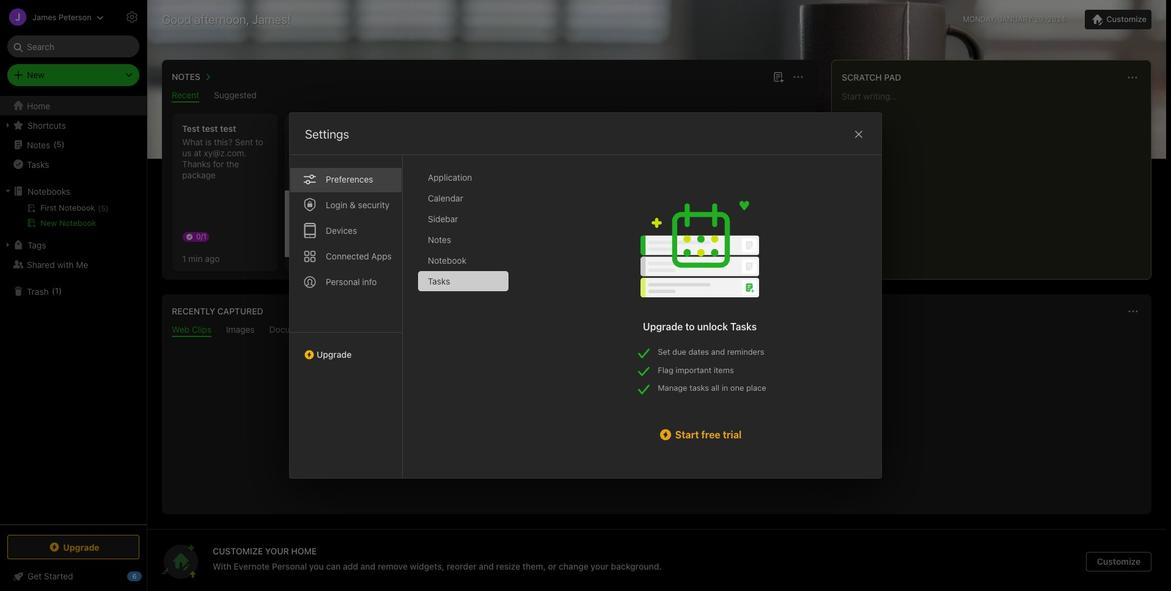 Task type: vqa. For each thing, say whether or not it's contained in the screenshot.
View options field
no



Task type: describe. For each thing, give the bounding box(es) containing it.
tags button
[[0, 235, 146, 255]]

january
[[999, 15, 1032, 24]]

expand notebooks image
[[3, 186, 13, 196]]

expand tags image
[[3, 240, 13, 250]]

audio
[[329, 325, 352, 335]]

apps
[[371, 251, 392, 262]]

2024
[[1048, 15, 1066, 24]]

11/7/23
[[632, 253, 660, 264]]

hello
[[520, 170, 540, 180]]

you
[[309, 562, 324, 572]]

0 vertical spatial customize
[[1107, 14, 1147, 24]]

login & security
[[326, 200, 390, 210]]

in
[[722, 383, 728, 393]]

fermentum
[[431, 137, 475, 147]]

9:00
[[470, 172, 486, 182]]

0 vertical spatial 1
[[182, 253, 186, 264]]

new for new notebook
[[40, 218, 57, 228]]

sed
[[449, 192, 463, 202]]

items
[[714, 365, 734, 375]]

test inside 'test test test what is this? sent to us at xy@z.com. thanks for the package'
[[182, 123, 200, 134]]

editing
[[520, 137, 547, 147]]

dec
[[421, 172, 435, 182]]

&
[[350, 200, 356, 210]]

set due dates and reminders
[[658, 347, 764, 357]]

recent
[[172, 90, 199, 100]]

dates
[[689, 347, 709, 357]]

1 horizontal spatial and
[[479, 562, 494, 572]]

ultrices.
[[422, 148, 453, 158]]

editing some text... test test test test test test test test test hello world amiright button
[[510, 114, 615, 271]]

untitled
[[295, 123, 328, 134]]

Search text field
[[16, 35, 131, 57]]

recently
[[172, 306, 215, 317]]

personal inside customize your home with evernote personal you can add and remove widgets, reorder and resize them, or change your background.
[[272, 562, 307, 572]]

fuam
[[433, 159, 453, 169]]

tab list containing preferences
[[290, 155, 403, 479]]

with
[[57, 259, 74, 270]]

information
[[627, 430, 677, 441]]

pad
[[884, 72, 901, 83]]

us
[[182, 148, 191, 158]]

one
[[730, 383, 744, 393]]

suggested tab
[[214, 90, 257, 103]]

web clips
[[172, 325, 211, 335]]

2 horizontal spatial upgrade
[[643, 322, 683, 333]]

save useful information from the web.
[[573, 430, 741, 441]]

eleifend
[[407, 170, 439, 180]]

notebook inside tab
[[428, 256, 467, 266]]

sidebar tab
[[418, 209, 509, 229]]

to inside 'test test test what is this? sent to us at xy@z.com. thanks for the package'
[[255, 137, 263, 147]]

notes tab
[[418, 230, 509, 250]]

save
[[573, 430, 594, 441]]

) for trash
[[59, 286, 62, 296]]

home
[[291, 547, 317, 557]]

shared with me
[[27, 259, 88, 270]]

mauris
[[407, 181, 434, 191]]

monday,
[[963, 15, 996, 24]]

trash
[[27, 286, 49, 297]]

( for trash
[[52, 286, 55, 296]]

2023,
[[448, 172, 468, 182]]

recent tab
[[172, 90, 199, 103]]

1 vertical spatial 12/15/23
[[407, 207, 441, 217]]

xy@z.com.
[[204, 148, 247, 158]]

tab list containing web clips
[[164, 325, 1149, 337]]

start free trial
[[675, 429, 742, 440]]

widgets,
[[410, 562, 445, 572]]

0/1 inside dec 17, 2023, 9:00 am 0/1
[[421, 186, 431, 195]]

nam
[[456, 148, 474, 158]]

tasks inside button
[[27, 159, 49, 170]]

upgrade button inside tab list
[[290, 333, 402, 365]]

thumbnail image for untitled
[[285, 191, 390, 257]]

2 vertical spatial tasks
[[731, 322, 757, 333]]

the inside 'test test test what is this? sent to us at xy@z.com. thanks for the package'
[[226, 159, 239, 169]]

suggested
[[214, 90, 257, 100]]

calendar
[[428, 193, 463, 204]]

tags
[[28, 240, 46, 250]]

at
[[194, 148, 201, 158]]

monday, january 29, 2024
[[963, 15, 1066, 24]]

notebooks
[[28, 186, 70, 197]]

manage
[[658, 383, 687, 393]]

trash ( 1 )
[[27, 286, 62, 297]]

connected apps
[[326, 251, 392, 262]]

flag important items
[[658, 365, 734, 375]]

notes inside "tab"
[[428, 235, 451, 245]]

tasks tab
[[418, 271, 509, 292]]

dapibus
[[421, 203, 453, 213]]

notes inside notes ( 5 )
[[27, 140, 50, 150]]

useful
[[597, 430, 624, 441]]

1 min ago
[[182, 253, 220, 264]]

Start writing… text field
[[842, 91, 1150, 270]]

customize your home with evernote personal you can add and remove widgets, reorder and resize them, or change your background.
[[213, 547, 662, 572]]

0 horizontal spatial upgrade
[[63, 543, 99, 553]]

nisi
[[436, 181, 449, 191]]

tab list containing recent
[[164, 90, 814, 103]]

recently captured button
[[169, 304, 263, 319]]

emails tab
[[366, 325, 392, 337]]

due
[[672, 347, 686, 357]]

web
[[172, 325, 190, 335]]

james!
[[252, 12, 291, 26]]

17,
[[437, 172, 446, 182]]

1 vertical spatial to
[[685, 322, 695, 333]]

new notebook button
[[0, 216, 146, 230]]

dec 17, 2023, 9:00 am 0/1
[[421, 172, 499, 195]]



Task type: locate. For each thing, give the bounding box(es) containing it.
notebook tab
[[418, 251, 509, 271]]

0 vertical spatial personal
[[326, 277, 360, 287]]

is
[[205, 137, 212, 147]]

1 vertical spatial tasks
[[428, 276, 450, 287]]

1 horizontal spatial test
[[520, 148, 536, 158]]

world
[[542, 170, 565, 180]]

1 vertical spatial customize
[[1097, 557, 1141, 567]]

new up tags
[[40, 218, 57, 228]]

2 vertical spatial upgrade
[[63, 543, 99, 553]]

settings image
[[125, 10, 139, 24]]

0 vertical spatial 0/1
[[421, 186, 431, 195]]

0 horizontal spatial thumbnail image
[[285, 191, 390, 257]]

home
[[27, 101, 50, 111]]

tasks inside tab
[[428, 276, 450, 287]]

1 vertical spatial 1
[[55, 286, 59, 296]]

( down shortcuts at the top of the page
[[53, 140, 56, 149]]

0 horizontal spatial test
[[182, 123, 200, 134]]

notes
[[172, 72, 200, 82], [27, 140, 50, 150], [428, 235, 451, 245]]

( inside trash ( 1 )
[[52, 286, 55, 296]]

new up home
[[27, 70, 44, 80]]

me
[[76, 259, 88, 270]]

tree containing home
[[0, 96, 147, 525]]

notes down proin
[[428, 235, 451, 245]]

tasks down notebook tab
[[428, 276, 450, 287]]

test inside 'editing some text... test test test test test test test test test hello world amiright'
[[520, 148, 536, 158]]

12/15/23 down "settings"
[[295, 158, 328, 168]]

customize button
[[1085, 10, 1152, 29], [1086, 553, 1152, 572]]

etiam
[[407, 137, 429, 147]]

0 horizontal spatial notes
[[27, 140, 50, 150]]

) for notes
[[61, 140, 65, 149]]

notebook up tasks tab
[[428, 256, 467, 266]]

1
[[182, 253, 186, 264], [55, 286, 59, 296]]

0 horizontal spatial tasks
[[27, 159, 49, 170]]

reorder
[[447, 562, 477, 572]]

tree
[[0, 96, 147, 525]]

0 vertical spatial test
[[182, 123, 200, 134]]

0 horizontal spatial personal
[[272, 562, 307, 572]]

preferences
[[326, 174, 373, 185]]

important
[[676, 365, 712, 375]]

) inside trash ( 1 )
[[59, 286, 62, 296]]

1 horizontal spatial 12/15/23
[[407, 207, 441, 217]]

1 vertical spatial 0/1
[[196, 232, 206, 241]]

new inside button
[[40, 218, 57, 228]]

1 vertical spatial test
[[520, 148, 536, 158]]

personal inside tab list
[[326, 277, 360, 287]]

evernote
[[234, 562, 270, 572]]

package
[[182, 170, 216, 180]]

orci,
[[452, 181, 469, 191]]

shared with me link
[[0, 255, 146, 274]]

personal info
[[326, 277, 377, 287]]

hicula
[[407, 148, 489, 169]]

upgrade to unlock tasks
[[643, 322, 757, 333]]

0 vertical spatial tasks
[[27, 159, 49, 170]]

min
[[188, 253, 203, 264]]

ve
[[476, 148, 489, 158]]

12/15/23 down bibendum
[[407, 207, 441, 217]]

etiam fermentum luc tus ultrices. nam ve hicula fuam ac eleifend vulputate. mauris nisi orci, bibendum sed purus ac, dapibus cursus risus. proin maximus, augue qu...
[[407, 137, 493, 235]]

can
[[326, 562, 341, 572]]

maximus,
[[453, 214, 491, 224]]

0 vertical spatial to
[[255, 137, 263, 147]]

all
[[711, 383, 720, 393]]

1 horizontal spatial to
[[685, 322, 695, 333]]

1 vertical spatial )
[[59, 286, 62, 296]]

1 horizontal spatial notes
[[172, 72, 200, 82]]

to right sent
[[255, 137, 263, 147]]

new notebook
[[40, 218, 96, 228]]

emails
[[366, 325, 392, 335]]

( for notes
[[53, 140, 56, 149]]

1 horizontal spatial tasks
[[428, 276, 450, 287]]

1 vertical spatial customize button
[[1086, 553, 1152, 572]]

this?
[[214, 137, 233, 147]]

notes inside button
[[172, 72, 200, 82]]

0/1 up 1 min ago
[[196, 232, 206, 241]]

or
[[548, 562, 557, 572]]

trial
[[723, 429, 742, 440]]

0 vertical spatial upgrade
[[643, 322, 683, 333]]

captured
[[217, 306, 263, 317]]

) right trash in the left of the page
[[59, 286, 62, 296]]

new
[[27, 70, 44, 80], [40, 218, 57, 228]]

0 vertical spatial the
[[226, 159, 239, 169]]

notes button
[[169, 70, 215, 84]]

text...
[[573, 137, 595, 147]]

scratch pad button
[[840, 70, 901, 85]]

0 vertical spatial 12/15/23
[[295, 158, 328, 168]]

images tab
[[226, 325, 255, 337]]

good afternoon, james!
[[162, 12, 291, 26]]

personal down the your at the bottom of the page
[[272, 562, 307, 572]]

place
[[746, 383, 766, 393]]

2 horizontal spatial and
[[711, 347, 725, 357]]

( right trash in the left of the page
[[52, 286, 55, 296]]

1 vertical spatial notes
[[27, 140, 50, 150]]

amiright
[[568, 170, 600, 180]]

1 horizontal spatial 1
[[182, 253, 186, 264]]

2 vertical spatial notes
[[428, 235, 451, 245]]

the right from
[[703, 430, 717, 441]]

tasks up reminders
[[731, 322, 757, 333]]

some
[[549, 137, 571, 147]]

add
[[343, 562, 358, 572]]

tasks
[[690, 383, 709, 393]]

scratch
[[842, 72, 882, 83]]

2 horizontal spatial tasks
[[731, 322, 757, 333]]

0 vertical spatial notebook
[[59, 218, 96, 228]]

1 vertical spatial the
[[703, 430, 717, 441]]

tasks down notes ( 5 )
[[27, 159, 49, 170]]

test down editing
[[520, 148, 536, 158]]

start
[[675, 429, 699, 440]]

start free trial link
[[634, 428, 766, 442]]

0 vertical spatial upgrade button
[[290, 333, 402, 365]]

0 vertical spatial notes
[[172, 72, 200, 82]]

and right add
[[360, 562, 376, 572]]

shortcuts
[[28, 120, 66, 131]]

customize
[[1107, 14, 1147, 24], [1097, 557, 1141, 567]]

set
[[658, 347, 670, 357]]

application tab
[[418, 167, 509, 188]]

) inside notes ( 5 )
[[61, 140, 65, 149]]

afternoon,
[[194, 12, 249, 26]]

clips
[[192, 325, 211, 335]]

bibendum
[[407, 192, 447, 202]]

0/1
[[421, 186, 431, 195], [196, 232, 206, 241]]

the down xy@z.com.
[[226, 159, 239, 169]]

customize
[[213, 547, 263, 557]]

test test test what is this? sent to us at xy@z.com. thanks for the package
[[182, 123, 263, 180]]

to
[[255, 137, 263, 147], [685, 322, 695, 333]]

change
[[559, 562, 589, 572]]

with
[[213, 562, 231, 572]]

good
[[162, 12, 191, 26]]

1 horizontal spatial personal
[[326, 277, 360, 287]]

0 horizontal spatial upgrade button
[[7, 536, 139, 560]]

notebook up tags button
[[59, 218, 96, 228]]

0 horizontal spatial the
[[226, 159, 239, 169]]

tab list
[[164, 90, 814, 103], [290, 155, 403, 479], [418, 167, 518, 479], [164, 325, 1149, 337]]

1 vertical spatial notebook
[[428, 256, 467, 266]]

personal
[[326, 277, 360, 287], [272, 562, 307, 572]]

None search field
[[16, 35, 131, 57]]

) down shortcuts button
[[61, 140, 65, 149]]

1 horizontal spatial notebook
[[428, 256, 467, 266]]

test
[[182, 123, 200, 134], [520, 148, 536, 158]]

0 horizontal spatial and
[[360, 562, 376, 572]]

0 vertical spatial customize button
[[1085, 10, 1152, 29]]

qu...
[[434, 225, 451, 235]]

documents tab
[[269, 325, 314, 337]]

and up items
[[711, 347, 725, 357]]

1 horizontal spatial thumbnail image
[[429, 227, 471, 270]]

1 vertical spatial (
[[52, 286, 55, 296]]

audio tab
[[329, 325, 352, 337]]

ac,
[[407, 203, 419, 213]]

1 horizontal spatial 0/1
[[421, 186, 431, 195]]

close image
[[852, 127, 866, 142]]

from
[[679, 430, 700, 441]]

0 horizontal spatial to
[[255, 137, 263, 147]]

scratch pad
[[842, 72, 901, 83]]

0 vertical spatial (
[[53, 140, 56, 149]]

0 horizontal spatial notebook
[[59, 218, 96, 228]]

sent
[[235, 137, 253, 147]]

0 horizontal spatial 1
[[55, 286, 59, 296]]

1 right trash in the left of the page
[[55, 286, 59, 296]]

thumbnail image for etiam fermentum luc tus ultrices. nam ve hicula fuam ac eleifend vulputate. mauris nisi orci, bibendum sed purus ac, dapibus cursus risus. proin maximus, augue qu...
[[429, 227, 471, 270]]

test up what
[[182, 123, 200, 134]]

1 horizontal spatial upgrade button
[[290, 333, 402, 365]]

2 horizontal spatial notes
[[428, 235, 451, 245]]

1 vertical spatial personal
[[272, 562, 307, 572]]

calendar tab
[[418, 188, 509, 208]]

to left unlock
[[685, 322, 695, 333]]

augue
[[407, 225, 431, 235]]

upgrade button
[[290, 333, 402, 365], [7, 536, 139, 560]]

0 horizontal spatial 12/15/23
[[295, 158, 328, 168]]

new notebook group
[[0, 201, 146, 235]]

login
[[326, 200, 347, 210]]

your
[[265, 547, 289, 557]]

tab list containing application
[[418, 167, 518, 479]]

0 vertical spatial new
[[27, 70, 44, 80]]

1 horizontal spatial the
[[703, 430, 717, 441]]

security
[[358, 200, 390, 210]]

1 inside trash ( 1 )
[[55, 286, 59, 296]]

0/1 down dec
[[421, 186, 431, 195]]

unlock
[[697, 322, 728, 333]]

notes up recent
[[172, 72, 200, 82]]

cursus
[[455, 203, 481, 213]]

0 horizontal spatial 0/1
[[196, 232, 206, 241]]

personal down connected
[[326, 277, 360, 287]]

background.
[[611, 562, 662, 572]]

thumbnail image
[[285, 191, 390, 257], [429, 227, 471, 270]]

1 vertical spatial upgrade button
[[7, 536, 139, 560]]

web clips tab
[[172, 325, 211, 337]]

and left resize
[[479, 562, 494, 572]]

notes ( 5 )
[[27, 140, 65, 150]]

for
[[213, 159, 224, 169]]

1 horizontal spatial upgrade
[[317, 350, 352, 360]]

notebook inside button
[[59, 218, 96, 228]]

1 vertical spatial upgrade
[[317, 350, 352, 360]]

1 left min
[[182, 253, 186, 264]]

1 vertical spatial new
[[40, 218, 57, 228]]

tasks
[[27, 159, 49, 170], [428, 276, 450, 287], [731, 322, 757, 333]]

notes left 5
[[27, 140, 50, 150]]

test
[[202, 123, 218, 134], [220, 123, 236, 134], [539, 148, 554, 158], [556, 148, 571, 158], [573, 148, 589, 158], [520, 159, 535, 169], [537, 159, 552, 169], [554, 159, 570, 169], [572, 159, 587, 169], [589, 159, 604, 169]]

0 vertical spatial )
[[61, 140, 65, 149]]

new for new
[[27, 70, 44, 80]]

documents
[[269, 325, 314, 335]]

new inside popup button
[[27, 70, 44, 80]]

manage tasks all in one place
[[658, 383, 766, 393]]

notebook
[[59, 218, 96, 228], [428, 256, 467, 266]]

( inside notes ( 5 )
[[53, 140, 56, 149]]



